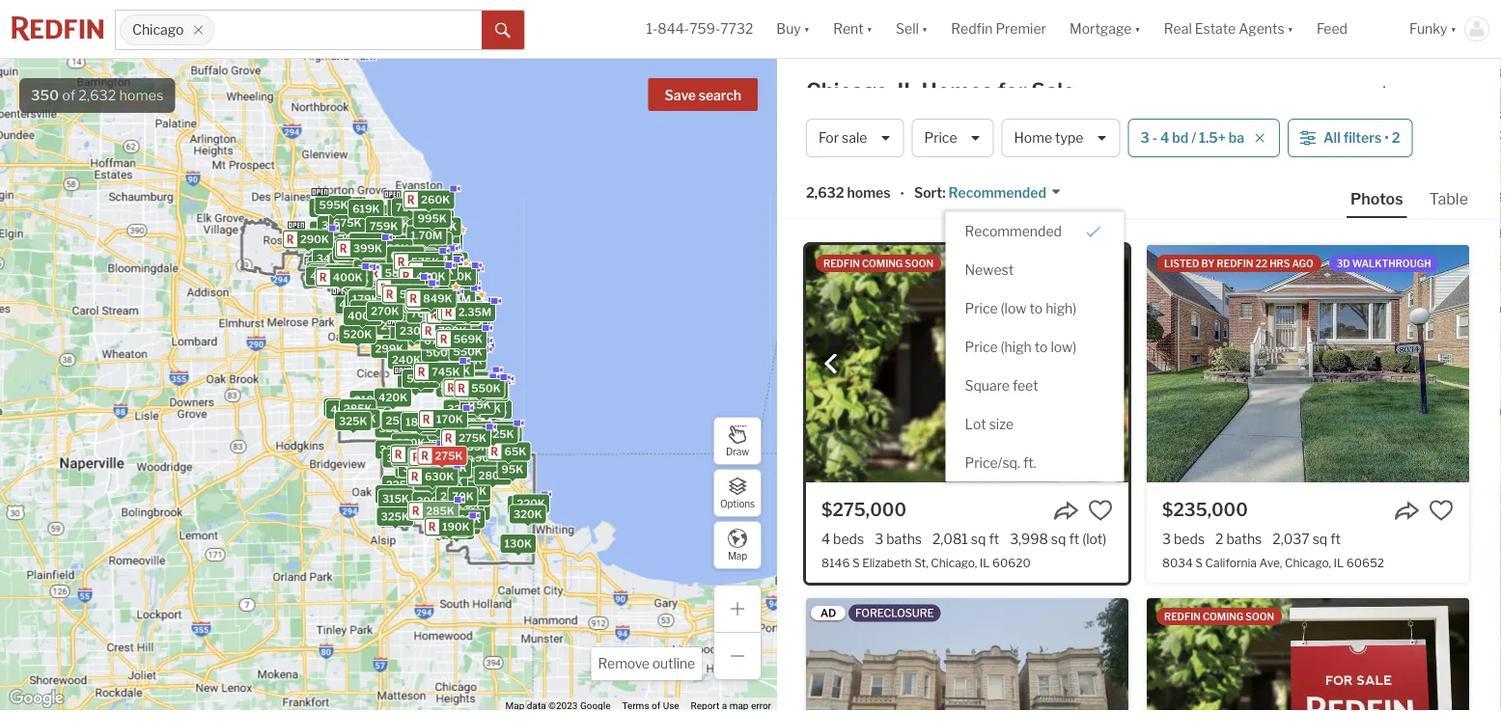 Task type: locate. For each thing, give the bounding box(es) containing it.
price down chicago, il homes for sale
[[925, 130, 957, 146]]

375k down 540k
[[370, 270, 398, 283]]

sq for $235,000
[[1313, 531, 1328, 548]]

1 horizontal spatial 1.05m
[[470, 393, 502, 405]]

290k down the 339k
[[434, 476, 463, 489]]

3 sq from the left
[[1313, 531, 1328, 548]]

1 vertical spatial 185k
[[443, 524, 470, 537]]

395k up 263k
[[456, 439, 485, 452]]

250k down 409k on the left of the page
[[367, 318, 396, 331]]

il left 60652
[[1334, 556, 1344, 570]]

sq for $275,000
[[971, 531, 986, 548]]

elizabeth
[[862, 556, 912, 570]]

to for (low
[[1030, 300, 1043, 317]]

• inside 2,632 homes •
[[900, 186, 905, 202]]

▾ right funky
[[1451, 21, 1457, 37]]

300k
[[404, 322, 434, 335], [358, 395, 387, 407], [396, 451, 425, 463], [458, 454, 488, 467], [403, 462, 432, 475], [480, 464, 509, 477]]

funky ▾
[[1410, 21, 1457, 37]]

to for (high
[[1035, 339, 1048, 355]]

0 horizontal spatial •
[[900, 186, 905, 202]]

0 vertical spatial 189k
[[441, 449, 469, 461]]

2 horizontal spatial 599k
[[472, 403, 501, 415]]

photo of 1716 w wabansia ave, chicago, il 60622 image
[[1147, 599, 1470, 712]]

price for price (low to high)
[[965, 300, 998, 317]]

595k up "519k"
[[334, 256, 363, 269]]

3 ft from the left
[[1331, 531, 1341, 548]]

2,632 right of
[[79, 87, 116, 104]]

200k down "69.2k"
[[411, 500, 440, 513]]

il left homes
[[898, 78, 917, 104]]

255k
[[461, 382, 490, 394]]

0 horizontal spatial soon
[[905, 258, 934, 269]]

▾ right buy
[[804, 21, 810, 37]]

799k
[[438, 325, 467, 338]]

square
[[965, 378, 1010, 394]]

0 vertical spatial 340k
[[362, 239, 391, 251]]

0 horizontal spatial redfin
[[824, 258, 860, 269]]

189k up the 339k
[[441, 449, 469, 461]]

750k up 759k at the top left of page
[[396, 201, 425, 214]]

0 horizontal spatial 250k
[[367, 318, 396, 331]]

949k
[[449, 300, 478, 313]]

170k up the "116k"
[[453, 432, 479, 444]]

525k
[[384, 248, 412, 260], [404, 252, 433, 264]]

259k down 529k
[[386, 415, 414, 427]]

all filters • 2
[[1324, 130, 1401, 146]]

ft up 60620
[[989, 531, 1000, 548]]

price inside price (low to high) button
[[965, 300, 998, 317]]

320k
[[387, 499, 416, 511], [514, 509, 542, 521]]

259k up '396k'
[[459, 425, 488, 437]]

750k up 1.85m
[[443, 271, 472, 283]]

to inside price (low to high) button
[[1030, 300, 1043, 317]]

580k down 745k
[[440, 382, 470, 394]]

395k up '295k'
[[355, 303, 384, 316]]

remove outline
[[598, 656, 695, 673]]

map
[[728, 551, 747, 562]]

1 vertical spatial 395k
[[355, 303, 384, 316]]

279k
[[477, 386, 505, 399]]

price inside price 'button'
[[925, 130, 957, 146]]

185k down 77.5k
[[443, 524, 470, 537]]

options
[[720, 499, 755, 510]]

2,037
[[1273, 531, 1310, 548]]

0 horizontal spatial coming
[[862, 258, 903, 269]]

2 beds from the left
[[1174, 531, 1205, 548]]

1 vertical spatial price
[[965, 300, 998, 317]]

390k
[[340, 272, 369, 285], [416, 496, 446, 508]]

1 vertical spatial 1.10m
[[411, 301, 441, 313]]

0 horizontal spatial s
[[853, 556, 860, 570]]

614k
[[341, 225, 368, 237]]

549k
[[378, 245, 408, 258]]

759-
[[690, 21, 721, 37]]

1 horizontal spatial coming
[[1203, 611, 1244, 623]]

beds for $275,000
[[833, 531, 864, 548]]

home type
[[1014, 130, 1084, 146]]

0 horizontal spatial 2,632
[[79, 87, 116, 104]]

1 sq from the left
[[971, 531, 986, 548]]

• inside button
[[1385, 130, 1389, 146]]

baths for $275,000
[[887, 531, 922, 548]]

1 favorite button checkbox from the left
[[1088, 498, 1113, 523]]

recommended up the newest button
[[965, 223, 1062, 240]]

3.95m
[[446, 305, 480, 317]]

7732
[[721, 21, 754, 37]]

$235,000
[[1163, 499, 1248, 520]]

baths for $235,000
[[1227, 531, 1262, 548]]

2 vertical spatial 225k
[[437, 522, 465, 535]]

1 horizontal spatial baths
[[1227, 531, 1262, 548]]

homes down the chicago
[[119, 87, 163, 104]]

ft right 2,037
[[1331, 531, 1341, 548]]

320k down 258k
[[387, 499, 416, 511]]

950k up 710k in the top of the page
[[394, 264, 423, 277]]

0 vertical spatial 1.05m
[[416, 254, 448, 266]]

funky
[[1410, 21, 1448, 37]]

for
[[819, 130, 839, 146]]

240k up 630k
[[417, 452, 446, 465]]

high)
[[1046, 300, 1077, 317]]

homes down for sale button
[[847, 185, 891, 201]]

2 ▾ from the left
[[867, 21, 873, 37]]

options button
[[714, 469, 762, 518]]

chicago, down 2,081
[[931, 556, 977, 570]]

545k down "800k"
[[399, 304, 428, 317]]

560k
[[408, 268, 437, 280]]

▾ inside 'link'
[[1288, 21, 1294, 37]]

725k up 799k
[[432, 312, 460, 325]]

1 vertical spatial 315k
[[445, 436, 472, 448]]

180k
[[475, 457, 503, 470]]

1 vertical spatial 250k
[[513, 500, 542, 512]]

450k
[[432, 362, 461, 374]]

599k down 279k
[[472, 403, 501, 415]]

il left 60620
[[980, 556, 990, 570]]

769k
[[411, 308, 440, 320]]

1 vertical spatial 520k
[[343, 328, 372, 341]]

1 horizontal spatial ft
[[1069, 531, 1080, 548]]

520k down 409k on the left of the page
[[343, 328, 372, 341]]

recommended button up newest
[[946, 212, 1124, 251]]

425k
[[437, 274, 466, 287], [390, 279, 419, 292], [398, 308, 427, 321]]

1 s from the left
[[853, 556, 860, 570]]

499k
[[428, 220, 457, 233]]

0 horizontal spatial 520k
[[312, 259, 341, 272]]

mortgage ▾
[[1070, 21, 1141, 37]]

263k
[[454, 455, 482, 467]]

155k
[[431, 447, 458, 459]]

330k left 49k on the bottom of page
[[379, 444, 409, 456]]

1.30m
[[422, 297, 454, 309]]

2 sq from the left
[[1051, 531, 1066, 548]]

sq right 2,037
[[1313, 531, 1328, 548]]

1 ft from the left
[[989, 531, 1000, 548]]

225k up 445k
[[386, 479, 414, 492]]

250k down the 95k
[[513, 500, 542, 512]]

1 vertical spatial 2,632
[[806, 185, 845, 201]]

0 horizontal spatial 950k
[[394, 264, 423, 277]]

▾ for buy ▾
[[804, 21, 810, 37]]

rent ▾ button
[[822, 0, 885, 58]]

329k
[[511, 501, 540, 513]]

chicago, for $235,000
[[1285, 556, 1332, 570]]

agents
[[1239, 21, 1285, 37]]

draw button
[[714, 417, 762, 465]]

redfin coming soon down california
[[1165, 611, 1275, 623]]

sort
[[914, 185, 943, 201]]

950k up 639k
[[430, 333, 460, 345]]

baths up elizabeth
[[887, 531, 922, 548]]

0 horizontal spatial 200k
[[295, 234, 324, 247]]

s for $235,000
[[1196, 556, 1203, 570]]

sq right 2,081
[[971, 531, 986, 548]]

130k down 329k
[[505, 538, 532, 550]]

• left sort
[[900, 186, 905, 202]]

baths up california
[[1227, 531, 1262, 548]]

2 favorite button checkbox from the left
[[1429, 498, 1454, 523]]

ft for $235,000
[[1331, 531, 1341, 548]]

290k
[[300, 233, 329, 246], [451, 452, 480, 465], [434, 476, 463, 489]]

0 vertical spatial 950k
[[394, 264, 423, 277]]

0 horizontal spatial chicago,
[[806, 78, 893, 104]]

redfin down 2,632 homes •
[[824, 258, 860, 269]]

340k up 455k at left top
[[316, 252, 346, 265]]

2 favorite button image from the left
[[1429, 498, 1454, 523]]

3 left -
[[1141, 130, 1150, 146]]

3d walkthrough
[[1337, 258, 1432, 269]]

2 vertical spatial 290k
[[434, 476, 463, 489]]

1 horizontal spatial redfin coming soon
[[1165, 611, 1275, 623]]

1 vertical spatial 299k
[[375, 343, 404, 355]]

soon down ave,
[[1246, 611, 1275, 623]]

2 recommended button from the top
[[946, 212, 1124, 251]]

145k
[[497, 448, 524, 460]]

redfin left 22
[[1217, 258, 1254, 269]]

previous button image
[[822, 355, 841, 374]]

price (low to high)
[[965, 300, 1077, 317]]

None search field
[[215, 11, 482, 49]]

price inside price (high to low) button
[[965, 339, 998, 355]]

chicago, up sale
[[806, 78, 893, 104]]

0 vertical spatial 395k
[[341, 265, 370, 278]]

submit search image
[[495, 23, 511, 38]]

77.5k
[[456, 505, 486, 517]]

81k
[[434, 522, 454, 534]]

favorite button checkbox
[[1088, 498, 1113, 523], [1429, 498, 1454, 523]]

2.00m
[[428, 280, 462, 293], [452, 315, 486, 327]]

1 vertical spatial soon
[[1246, 611, 1275, 623]]

to
[[1030, 300, 1043, 317], [1035, 339, 1048, 355]]

520k down 415k
[[312, 259, 341, 272]]

2 vertical spatial 375k
[[425, 485, 454, 497]]

feed
[[1317, 21, 1348, 37]]

1 horizontal spatial 475k
[[382, 218, 410, 230]]

1 horizontal spatial homes
[[847, 185, 891, 201]]

baths
[[887, 531, 922, 548], [1227, 531, 1262, 548]]

2 horizontal spatial 200k
[[411, 500, 440, 513]]

1 ▾ from the left
[[804, 21, 810, 37]]

475k down 850k
[[333, 229, 362, 242]]

price (low to high) button
[[946, 289, 1124, 328]]

3 ▾ from the left
[[922, 21, 928, 37]]

0 vertical spatial 1.25m
[[410, 259, 442, 271]]

190k down 77.5k
[[442, 521, 470, 534]]

1 vertical spatial •
[[900, 186, 905, 202]]

775k
[[426, 265, 454, 277], [459, 306, 487, 318], [435, 313, 463, 325]]

s for $275,000
[[853, 556, 860, 570]]

price for price
[[925, 130, 957, 146]]

2 horizontal spatial sq
[[1313, 531, 1328, 548]]

4 ▾ from the left
[[1135, 21, 1141, 37]]

beds up 8146
[[833, 531, 864, 548]]

0 vertical spatial 849k
[[423, 292, 453, 305]]

1 vertical spatial 290k
[[451, 452, 480, 465]]

1 vertical spatial 725k
[[432, 312, 460, 325]]

1 horizontal spatial 520k
[[343, 328, 372, 341]]

130k
[[455, 439, 482, 452], [431, 508, 459, 521], [505, 538, 532, 550]]

map region
[[0, 0, 1018, 712]]

mortgage ▾ button
[[1058, 0, 1153, 58]]

favorite button image
[[1088, 498, 1113, 523], [1429, 498, 1454, 523]]

1.05m
[[416, 254, 448, 266], [470, 393, 502, 405]]

1.85m
[[436, 284, 468, 297]]

0 vertical spatial 1.10m
[[418, 255, 448, 268]]

2 inside button
[[1392, 130, 1401, 146]]

▾ right mortgage
[[1135, 21, 1141, 37]]

1.90m
[[442, 274, 474, 286]]

price (high to low) button
[[946, 328, 1124, 367]]

draw
[[726, 446, 749, 458]]

335k
[[338, 237, 367, 249], [384, 264, 413, 277], [460, 441, 489, 453], [464, 446, 493, 458]]

favorite button checkbox for $235,000
[[1429, 498, 1454, 523]]

390k up 179k
[[340, 272, 369, 285]]

6 ▾ from the left
[[1451, 21, 1457, 37]]

:
[[943, 185, 946, 201]]

1 vertical spatial coming
[[1203, 611, 1244, 623]]

photo of 8034 s california ave, chicago, il 60652 image
[[1147, 245, 1470, 483]]

1 vertical spatial 849k
[[403, 321, 432, 334]]

home type button
[[1002, 119, 1121, 157]]

0 vertical spatial 599k
[[379, 270, 409, 283]]

1 horizontal spatial beds
[[1174, 531, 1205, 548]]

800k
[[409, 291, 439, 303]]

0 horizontal spatial 199k
[[354, 320, 381, 333]]

1 horizontal spatial 200k
[[372, 300, 401, 313]]

0 vertical spatial recommended
[[949, 185, 1047, 201]]

1.75m
[[450, 307, 481, 319]]

184k
[[518, 499, 546, 512]]

0 vertical spatial 2,632
[[79, 87, 116, 104]]

photos
[[1351, 189, 1404, 208]]

299k down 759k at the top left of page
[[379, 239, 407, 251]]

290k down 345k
[[300, 233, 329, 246]]

849k
[[423, 292, 453, 305], [403, 321, 432, 334], [427, 334, 456, 347]]

190k up 280k on the left of the page
[[470, 452, 497, 464]]

310k up 179k
[[348, 276, 375, 289]]

1 vertical spatial 650k
[[414, 262, 443, 275]]

home
[[1014, 130, 1053, 146]]

1 baths from the left
[[887, 531, 922, 548]]

189k down 44.9k
[[453, 513, 481, 526]]

1 horizontal spatial 950k
[[430, 333, 460, 345]]

260k
[[421, 194, 450, 206], [496, 450, 525, 462], [429, 508, 458, 521]]

sort :
[[914, 185, 946, 201]]

0 vertical spatial 725k
[[387, 266, 415, 278]]

1 favorite button image from the left
[[1088, 498, 1113, 523]]

0 vertical spatial 200k
[[295, 234, 324, 247]]

beds up '8034' at the right bottom of page
[[1174, 531, 1205, 548]]

116k
[[445, 447, 470, 460]]

4 right -
[[1161, 130, 1170, 146]]

redfin premier button
[[940, 0, 1058, 58]]

▾ right sell
[[922, 21, 928, 37]]

300k down 80k
[[480, 464, 509, 477]]

recommended button
[[946, 184, 1062, 202], [946, 212, 1124, 251]]

0 vertical spatial 2.00m
[[428, 280, 462, 293]]

225k up 630k
[[421, 456, 450, 468]]

to inside price (high to low) button
[[1035, 339, 1048, 355]]

130k up 263k
[[455, 439, 482, 452]]

1 horizontal spatial 4
[[1161, 130, 1170, 146]]

3 up '8034' at the right bottom of page
[[1163, 531, 1171, 548]]

599k up '924k'
[[379, 270, 409, 283]]

8146 s elizabeth st, chicago, il 60620
[[822, 556, 1031, 570]]

5 ▾ from the left
[[1288, 21, 1294, 37]]

1 vertical spatial 199k
[[445, 474, 473, 487]]

1 horizontal spatial il
[[980, 556, 990, 570]]

3.30m
[[436, 277, 470, 289]]

0 vertical spatial 595k
[[319, 199, 348, 212]]

2,632 inside 2,632 homes •
[[806, 185, 845, 201]]

850k
[[356, 208, 385, 221]]

400k
[[314, 224, 344, 237], [333, 272, 363, 284], [339, 298, 369, 311], [348, 310, 377, 323], [456, 380, 486, 393]]

595k down 569k
[[453, 354, 482, 367]]

0 vertical spatial 420k
[[370, 243, 399, 255]]

1 horizontal spatial chicago,
[[931, 556, 977, 570]]

2,632 down for
[[806, 185, 845, 201]]

225k down 77.5k
[[437, 522, 465, 535]]

2 s from the left
[[1196, 556, 1203, 570]]

570k
[[398, 211, 426, 224], [430, 257, 459, 269], [432, 311, 461, 324], [445, 337, 474, 350]]

2 baths from the left
[[1227, 531, 1262, 548]]

1-844-759-7732 link
[[646, 21, 754, 37]]

250k
[[367, 318, 396, 331], [513, 500, 542, 512]]

529k
[[407, 373, 435, 385]]

1 beds from the left
[[833, 531, 864, 548]]

1.01m
[[454, 314, 484, 327]]

photo of 8146 s elizabeth st, chicago, il 60620 image
[[806, 245, 1129, 483]]

1 vertical spatial 260k
[[496, 450, 525, 462]]

630k
[[425, 471, 454, 484]]

375k down 630k
[[425, 485, 454, 497]]

coming down california
[[1203, 611, 1244, 623]]

0 horizontal spatial baths
[[887, 531, 922, 548]]

coming
[[862, 258, 903, 269], [1203, 611, 1244, 623]]

3 inside button
[[1141, 130, 1150, 146]]

1 vertical spatial recommended button
[[946, 212, 1124, 251]]

1 vertical spatial 340k
[[316, 252, 346, 265]]

• right filters
[[1385, 130, 1389, 146]]

s right 8146
[[853, 556, 860, 570]]

dialog
[[946, 212, 1124, 482]]

▾
[[804, 21, 810, 37], [867, 21, 873, 37], [922, 21, 928, 37], [1135, 21, 1141, 37], [1288, 21, 1294, 37], [1451, 21, 1457, 37]]

846k
[[430, 274, 459, 287]]



Task type: vqa. For each thing, say whether or not it's contained in the screenshot.
Remove outline button
yes



Task type: describe. For each thing, give the bounding box(es) containing it.
remove chicago image
[[192, 24, 204, 36]]

remove 3 - 4 bd / 1.5+ ba image
[[1254, 132, 1266, 144]]

2 vertical spatial 130k
[[505, 538, 532, 550]]

of
[[62, 87, 76, 104]]

1 vertical spatial 1.05m
[[470, 393, 502, 405]]

74.9k
[[432, 425, 463, 437]]

1 vertical spatial 310k
[[354, 394, 381, 406]]

695k
[[446, 296, 475, 308]]

favorite button image for $235,000
[[1429, 498, 1454, 523]]

1 horizontal spatial 199k
[[445, 474, 473, 487]]

1 vertical spatial 189k
[[447, 474, 475, 486]]

homes inside 2,632 homes •
[[847, 185, 891, 201]]

500k up 450k
[[426, 347, 456, 359]]

1 vertical spatial 545k
[[399, 304, 428, 317]]

redfin premier
[[951, 21, 1047, 37]]

0 vertical spatial 995k
[[418, 212, 447, 225]]

0 vertical spatial 284k
[[466, 432, 494, 445]]

270k up '295k'
[[371, 305, 399, 318]]

445k
[[385, 498, 414, 511]]

300k up the 265k on the left
[[458, 454, 488, 467]]

1.79m
[[448, 302, 479, 315]]

real estate agents ▾
[[1164, 21, 1294, 37]]

240k up 415k
[[321, 217, 350, 230]]

1 horizontal spatial 640k
[[415, 297, 445, 309]]

100k
[[459, 491, 487, 503]]

0 vertical spatial soon
[[905, 258, 934, 269]]

3 - 4 bd / 1.5+ ba button
[[1128, 119, 1280, 157]]

dialog containing recommended
[[946, 212, 1124, 482]]

2 horizontal spatial 475k
[[418, 475, 446, 488]]

chicago, il homes for sale
[[806, 78, 1075, 104]]

2 vertical spatial 595k
[[453, 354, 482, 367]]

500k up 685k on the top left of page
[[434, 255, 464, 268]]

2 vertical spatial 395k
[[456, 439, 485, 452]]

remove outline button
[[591, 648, 702, 681]]

460k
[[464, 400, 493, 412]]

1 vertical spatial 595k
[[334, 256, 363, 269]]

photos button
[[1347, 188, 1426, 218]]

• for filters
[[1385, 130, 1389, 146]]

570k up 799k
[[432, 311, 461, 324]]

95k
[[502, 464, 524, 476]]

0 horizontal spatial 580k
[[349, 297, 379, 310]]

ft for $275,000
[[989, 531, 1000, 548]]

1 horizontal spatial 390k
[[416, 496, 446, 508]]

homes
[[922, 78, 993, 104]]

ba
[[1229, 130, 1245, 146]]

by
[[1202, 258, 1215, 269]]

220k left 140k
[[399, 462, 428, 475]]

525k up the 560k
[[404, 252, 433, 264]]

▾ for funky ▾
[[1451, 21, 1457, 37]]

chicago, for $275,000
[[931, 556, 977, 570]]

1 vertical spatial 190k
[[470, 452, 497, 464]]

1 vertical spatial recommended
[[965, 223, 1062, 240]]

google image
[[5, 687, 69, 712]]

1 horizontal spatial soon
[[1246, 611, 1275, 623]]

2 vertical spatial 315k
[[382, 493, 409, 505]]

217k
[[436, 427, 462, 439]]

675k up 230k
[[405, 309, 433, 322]]

680k
[[424, 296, 454, 309]]

1 vertical spatial 1.25m
[[436, 295, 468, 308]]

3 down 1.30m
[[420, 314, 427, 326]]

newest button
[[946, 251, 1124, 289]]

525k down 1.06m at top
[[384, 248, 412, 260]]

0 vertical spatial 130k
[[455, 439, 482, 452]]

0 horizontal spatial 380k
[[328, 402, 357, 414]]

890k
[[413, 273, 443, 285]]

1 vertical spatial 699k
[[469, 384, 498, 397]]

2 ft from the left
[[1069, 531, 1080, 548]]

2 vertical spatial 260k
[[429, 508, 458, 521]]

270k up 759k at the top left of page
[[392, 201, 420, 214]]

1 vertical spatial redfin coming soon
[[1165, 611, 1275, 623]]

179k
[[352, 293, 379, 306]]

0 horizontal spatial 1.05m
[[416, 254, 448, 266]]

(low
[[1001, 300, 1027, 317]]

1.5+
[[1199, 130, 1226, 146]]

2 vertical spatial 190k
[[442, 521, 470, 534]]

2 vertical spatial 650k
[[415, 299, 445, 311]]

1 vertical spatial 2.00m
[[452, 315, 486, 327]]

1 vertical spatial 225k
[[386, 479, 414, 492]]

2 vertical spatial 189k
[[453, 513, 481, 526]]

8146
[[822, 556, 850, 570]]

table
[[1430, 189, 1469, 208]]

2 vertical spatial 625k
[[460, 381, 489, 393]]

510k
[[457, 313, 485, 326]]

ad region
[[806, 599, 1129, 712]]

1-
[[646, 21, 658, 37]]

1-844-759-7732
[[646, 21, 754, 37]]

69.2k
[[429, 482, 460, 495]]

500k up 1.70m
[[420, 213, 450, 225]]

2 horizontal spatial redfin
[[1217, 258, 1254, 269]]

lot
[[965, 416, 987, 433]]

350 of 2,632 homes
[[31, 87, 163, 104]]

2 baths
[[1216, 531, 1262, 548]]

0 vertical spatial 250k
[[367, 318, 396, 331]]

230k
[[400, 325, 429, 338]]

0 vertical spatial 190k
[[480, 404, 508, 416]]

80k
[[481, 444, 504, 457]]

500k up '295k'
[[363, 303, 392, 316]]

1 vertical spatial 625k
[[452, 305, 480, 317]]

1 horizontal spatial 250k
[[513, 500, 542, 512]]

0 vertical spatial 260k
[[421, 194, 450, 206]]

real estate agents ▾ link
[[1164, 0, 1294, 58]]

389k
[[380, 242, 409, 255]]

3 up elizabeth
[[875, 531, 884, 548]]

0 vertical spatial coming
[[862, 258, 903, 269]]

1 horizontal spatial 725k
[[432, 312, 460, 325]]

price button
[[912, 119, 994, 157]]

675k up 409k on the left of the page
[[366, 282, 395, 295]]

1.00m
[[412, 290, 444, 303]]

65k
[[505, 446, 527, 458]]

0 vertical spatial 290k
[[300, 233, 329, 246]]

real estate agents ▾ button
[[1153, 0, 1306, 58]]

1 horizontal spatial redfin
[[1165, 611, 1201, 623]]

300k down 770k
[[404, 322, 434, 335]]

for sale button
[[806, 119, 904, 157]]

1 vertical spatial 4
[[822, 531, 831, 548]]

0 vertical spatial homes
[[119, 87, 163, 104]]

619k
[[353, 203, 380, 215]]

0 vertical spatial redfin coming soon
[[824, 258, 934, 269]]

0 horizontal spatial 390k
[[340, 272, 369, 285]]

1 vertical spatial 130k
[[431, 508, 459, 521]]

all filters • 2 button
[[1288, 119, 1413, 157]]

1 vertical spatial 284k
[[457, 491, 486, 504]]

819k
[[353, 237, 381, 249]]

780k
[[464, 375, 493, 388]]

0 vertical spatial 299k
[[379, 239, 407, 251]]

1 vertical spatial 375k
[[348, 413, 376, 425]]

2 vertical spatial 849k
[[427, 334, 456, 347]]

240k up 140k
[[425, 446, 455, 459]]

buy ▾ button
[[765, 0, 822, 58]]

345k
[[322, 219, 351, 232]]

79.9k
[[387, 330, 418, 343]]

1 vertical spatial 995k
[[429, 289, 458, 302]]

4 inside button
[[1161, 130, 1170, 146]]

3 down 680k
[[441, 310, 448, 323]]

1 horizontal spatial 599k
[[430, 309, 459, 322]]

▾ for sell ▾
[[922, 21, 928, 37]]

2 horizontal spatial 580k
[[440, 382, 470, 394]]

270k down 710k in the top of the page
[[387, 296, 416, 309]]

240k down 345k
[[296, 232, 325, 245]]

favorite button checkbox for $275,000
[[1088, 498, 1113, 523]]

240k down the 95k
[[516, 499, 545, 511]]

search
[[699, 87, 742, 104]]

405k
[[330, 403, 360, 416]]

300k down 155k
[[403, 462, 432, 475]]

675k up 450k
[[424, 335, 453, 347]]

1.06m
[[401, 234, 433, 246]]

175k
[[489, 425, 515, 437]]

1 horizontal spatial 580k
[[400, 288, 429, 301]]

22
[[1256, 258, 1268, 269]]

49k
[[420, 431, 442, 444]]

0 vertical spatial 315k
[[358, 272, 385, 285]]

750k down 890k
[[407, 286, 436, 298]]

type
[[1055, 130, 1084, 146]]

253k
[[440, 491, 469, 503]]

0 vertical spatial 199k
[[354, 320, 381, 333]]

1 vertical spatial 170k
[[453, 432, 479, 444]]

570k down the 1.01m
[[445, 337, 474, 350]]

1 horizontal spatial 320k
[[514, 509, 542, 521]]

1 vertical spatial 200k
[[372, 300, 401, 313]]

for sale
[[819, 130, 868, 146]]

favorite button image for $275,000
[[1088, 498, 1113, 523]]

bd
[[1173, 130, 1189, 146]]

walkthrough
[[1353, 258, 1432, 269]]

3,998 sq ft (lot)
[[1010, 531, 1107, 548]]

280k
[[479, 470, 508, 482]]

220k down 155k
[[417, 461, 446, 474]]

0 horizontal spatial il
[[898, 78, 917, 104]]

265k
[[452, 469, 481, 481]]

beds for $235,000
[[1174, 531, 1205, 548]]

140k
[[431, 462, 458, 474]]

570k up 685k on the top left of page
[[430, 257, 459, 269]]

1 recommended button from the top
[[946, 184, 1062, 202]]

• for homes
[[900, 186, 905, 202]]

750k down the 819k
[[358, 263, 387, 275]]

240k up 44.9k
[[458, 485, 487, 498]]

1 horizontal spatial 185k
[[443, 524, 470, 537]]

1 vertical spatial 420k
[[379, 392, 408, 404]]

330k up 258k
[[396, 437, 425, 450]]

675k up 415k
[[333, 217, 362, 229]]

0 vertical spatial 375k
[[370, 270, 398, 283]]

745k
[[432, 366, 460, 379]]

0 vertical spatial 310k
[[348, 276, 375, 289]]

300k down 79.9k
[[358, 395, 387, 407]]

39.9k
[[486, 430, 518, 443]]

0 horizontal spatial 259k
[[386, 415, 414, 427]]

newest
[[965, 262, 1014, 278]]

0 vertical spatial 170k
[[437, 413, 463, 426]]

1 horizontal spatial 340k
[[362, 239, 391, 251]]

240k up 529k
[[392, 354, 421, 367]]

$275,000
[[822, 499, 907, 520]]

0 vertical spatial 699k
[[453, 305, 482, 317]]

396k
[[453, 439, 482, 452]]

size
[[989, 416, 1014, 433]]

1 horizontal spatial 380k
[[387, 304, 416, 317]]

0 horizontal spatial 320k
[[387, 499, 416, 511]]

st,
[[915, 556, 929, 570]]

220k down the 95k
[[517, 498, 546, 511]]

924k
[[390, 285, 419, 298]]

▾ for mortgage ▾
[[1135, 21, 1141, 37]]

ago
[[1292, 258, 1314, 269]]

▾ for rent ▾
[[867, 21, 873, 37]]

0 vertical spatial 650k
[[419, 235, 448, 248]]

535k
[[363, 258, 392, 271]]

0 horizontal spatial 340k
[[316, 252, 346, 265]]

3 baths
[[875, 531, 922, 548]]

0 vertical spatial 225k
[[421, 456, 450, 468]]

300k down 49k on the bottom of page
[[396, 451, 425, 463]]

3 beds
[[1163, 531, 1205, 548]]

il for $235,000
[[1334, 556, 1344, 570]]

il for $275,000
[[980, 556, 990, 570]]

759k
[[370, 220, 398, 233]]

0 vertical spatial 545k
[[382, 219, 411, 231]]

270k up 100k
[[457, 477, 485, 489]]

3,998
[[1010, 531, 1049, 548]]

570k up 1.06m at top
[[398, 211, 426, 224]]

remove
[[598, 656, 650, 673]]

rent ▾ button
[[833, 0, 873, 58]]

price for price (high to low)
[[965, 339, 998, 355]]

3 - 4 bd / 1.5+ ba
[[1141, 130, 1245, 146]]

0 horizontal spatial 475k
[[333, 229, 362, 242]]

save
[[665, 87, 696, 104]]

square feet button
[[946, 367, 1124, 405]]



